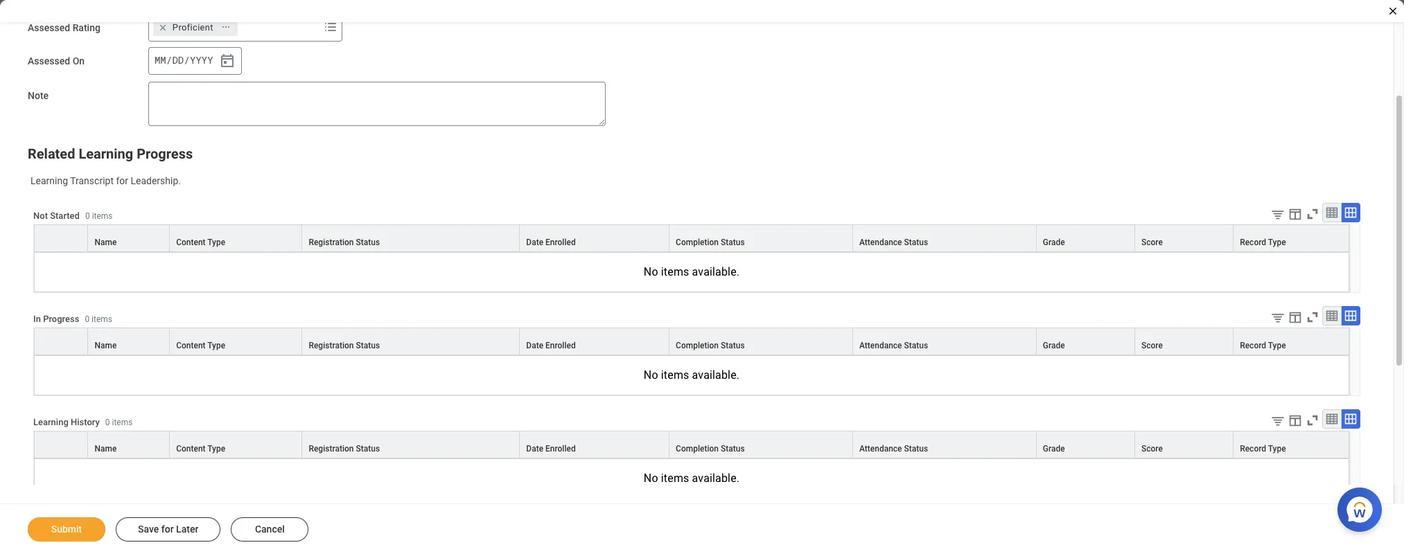 Task type: locate. For each thing, give the bounding box(es) containing it.
1 vertical spatial content
[[176, 341, 206, 351]]

0 vertical spatial name
[[95, 238, 117, 248]]

no for learning history
[[644, 472, 658, 486]]

3 content type button from the top
[[170, 432, 302, 459]]

1 vertical spatial registration status
[[309, 341, 380, 351]]

0 vertical spatial completion
[[676, 238, 719, 248]]

1 attendance status button from the top
[[853, 226, 1036, 252]]

1 vertical spatial table image
[[1325, 309, 1339, 323]]

1 vertical spatial no
[[644, 369, 658, 382]]

0 vertical spatial score
[[1142, 238, 1163, 248]]

fullscreen image for learning history
[[1305, 413, 1321, 429]]

row
[[34, 225, 1350, 253], [34, 328, 1350, 356], [34, 431, 1350, 459]]

0 vertical spatial click to view/edit grid preferences image
[[1288, 310, 1303, 325]]

save for later
[[138, 524, 198, 535]]

record type button for started
[[1234, 226, 1349, 252]]

attendance status button
[[853, 226, 1036, 252], [853, 329, 1036, 355], [853, 432, 1036, 459]]

0 for not started
[[85, 211, 90, 221]]

1 grade button from the top
[[1037, 226, 1135, 252]]

proficient element
[[173, 21, 213, 34]]

2 vertical spatial record type
[[1240, 445, 1286, 454]]

2 record from the top
[[1240, 341, 1267, 351]]

3 score from the top
[[1142, 445, 1163, 454]]

name for started
[[95, 238, 117, 248]]

no items available.
[[644, 266, 740, 279], [644, 369, 740, 382], [644, 472, 740, 486]]

learning history 0 items
[[33, 417, 133, 428]]

3 row from the top
[[34, 431, 1350, 459]]

0 vertical spatial assessed
[[28, 22, 70, 33]]

2 completion from the top
[[676, 341, 719, 351]]

0 vertical spatial record type button
[[1234, 226, 1349, 252]]

completion
[[676, 238, 719, 248], [676, 341, 719, 351], [676, 445, 719, 454]]

1 vertical spatial score button
[[1135, 329, 1233, 355]]

1 vertical spatial content type
[[176, 341, 225, 351]]

0 vertical spatial 0
[[85, 211, 90, 221]]

registration status button
[[303, 226, 519, 252], [303, 329, 519, 355], [303, 432, 519, 459]]

0
[[85, 211, 90, 221], [85, 314, 90, 324], [105, 418, 110, 428]]

date enrolled for progress
[[526, 341, 576, 351]]

0 vertical spatial record
[[1240, 238, 1267, 248]]

row for started
[[34, 225, 1350, 253]]

registration for progress
[[309, 341, 354, 351]]

0 right 'started'
[[85, 211, 90, 221]]

1 vertical spatial grade
[[1043, 341, 1065, 351]]

2 available. from the top
[[692, 369, 740, 382]]

action bar region
[[0, 504, 1404, 555]]

0 inside not started 0 items
[[85, 211, 90, 221]]

0 vertical spatial attendance status
[[859, 238, 928, 248]]

2 grade button from the top
[[1037, 329, 1135, 355]]

3 completion from the top
[[676, 445, 719, 454]]

score button for started
[[1135, 226, 1233, 252]]

attendance
[[859, 238, 902, 248], [859, 341, 902, 351], [859, 445, 902, 454]]

1 vertical spatial date enrolled
[[526, 341, 576, 351]]

3 attendance status from the top
[[859, 445, 928, 454]]

not started 0 items
[[33, 210, 113, 221]]

attendance status button for history
[[853, 432, 1036, 459]]

status for "completion status" popup button related to in progress
[[721, 341, 745, 351]]

record type button for history
[[1234, 432, 1349, 459]]

assessed on group
[[148, 47, 242, 75]]

score button
[[1135, 226, 1233, 252], [1135, 329, 1233, 355], [1135, 432, 1233, 459]]

2 no items available. from the top
[[644, 369, 740, 382]]

select to filter grid data image left table image
[[1271, 414, 1286, 429]]

/ right mm
[[166, 53, 172, 67]]

name for progress
[[95, 341, 117, 351]]

1 vertical spatial attendance status button
[[853, 329, 1036, 355]]

2 vertical spatial expand table image
[[1344, 413, 1358, 427]]

click to view/edit grid preferences image
[[1288, 310, 1303, 325], [1288, 413, 1303, 429]]

record type button for progress
[[1234, 329, 1349, 355]]

1 horizontal spatial for
[[161, 524, 174, 535]]

0 vertical spatial available.
[[692, 266, 740, 279]]

2 vertical spatial grade
[[1043, 445, 1065, 454]]

1 vertical spatial grade button
[[1037, 329, 1135, 355]]

2 attendance from the top
[[859, 341, 902, 351]]

table image
[[1325, 206, 1339, 220], [1325, 309, 1339, 323]]

registration status button for learning history
[[303, 432, 519, 459]]

learning left history
[[33, 417, 68, 428]]

1 select to filter grid data image from the top
[[1271, 311, 1286, 325]]

date enrolled button
[[520, 226, 669, 252], [520, 329, 669, 355], [520, 432, 669, 459]]

name down history
[[95, 445, 117, 454]]

name button down in progress 0 items
[[88, 329, 169, 355]]

2 assessed from the top
[[28, 55, 70, 66]]

date enrolled button for not started
[[520, 226, 669, 252]]

for
[[116, 175, 128, 186], [161, 524, 174, 535]]

2 registration status from the top
[[309, 341, 380, 351]]

1 vertical spatial score
[[1142, 341, 1163, 351]]

record type for progress
[[1240, 341, 1286, 351]]

no
[[644, 266, 658, 279], [644, 369, 658, 382], [644, 472, 658, 486]]

date enrolled
[[526, 238, 576, 248], [526, 341, 576, 351], [526, 445, 576, 454]]

2 completion status from the top
[[676, 341, 745, 351]]

2 vertical spatial completion status
[[676, 445, 745, 454]]

1 vertical spatial completion status
[[676, 341, 745, 351]]

1 enrolled from the top
[[546, 238, 576, 248]]

1 vertical spatial name button
[[88, 329, 169, 355]]

0 vertical spatial row
[[34, 225, 1350, 253]]

content type for started
[[176, 238, 225, 248]]

2 date enrolled from the top
[[526, 341, 576, 351]]

items inside not started 0 items
[[92, 211, 113, 221]]

2 vertical spatial content
[[176, 445, 206, 454]]

grade button for history
[[1037, 432, 1135, 459]]

2 vertical spatial name
[[95, 445, 117, 454]]

learning
[[79, 145, 133, 162], [31, 175, 68, 186], [33, 417, 68, 428]]

1 vertical spatial enrolled
[[546, 341, 576, 351]]

name button
[[88, 226, 169, 252], [88, 329, 169, 355], [88, 432, 169, 459]]

fullscreen image
[[1305, 207, 1321, 222], [1305, 413, 1321, 429]]

2 enrolled from the top
[[546, 341, 576, 351]]

record
[[1240, 238, 1267, 248], [1240, 341, 1267, 351], [1240, 445, 1267, 454]]

0 vertical spatial fullscreen image
[[1305, 207, 1321, 222]]

1 vertical spatial for
[[161, 524, 174, 535]]

0 vertical spatial for
[[116, 175, 128, 186]]

1 vertical spatial available.
[[692, 369, 740, 382]]

row for history
[[34, 431, 1350, 459]]

2 vertical spatial record type button
[[1234, 432, 1349, 459]]

content type button
[[170, 226, 302, 252], [170, 329, 302, 355], [170, 432, 302, 459]]

0 for in progress
[[85, 314, 90, 324]]

fullscreen image right click to view/edit grid preferences icon
[[1305, 207, 1321, 222]]

2 vertical spatial enrolled
[[546, 445, 576, 454]]

3 enrolled from the top
[[546, 445, 576, 454]]

table image for started
[[1325, 206, 1339, 220]]

registration
[[309, 238, 354, 248], [309, 341, 354, 351], [309, 445, 354, 454]]

/ right dd
[[184, 53, 190, 67]]

1 vertical spatial name
[[95, 341, 117, 351]]

table image right fullscreen image
[[1325, 309, 1339, 323]]

assessed up assessed on
[[28, 22, 70, 33]]

grade for in progress
[[1043, 341, 1065, 351]]

workday assistant region
[[1338, 482, 1388, 532]]

3 score button from the top
[[1135, 432, 1233, 459]]

content type for progress
[[176, 341, 225, 351]]

2 vertical spatial name button
[[88, 432, 169, 459]]

name down not started 0 items
[[95, 238, 117, 248]]

2 vertical spatial attendance status
[[859, 445, 928, 454]]

0 vertical spatial expand table image
[[1344, 206, 1358, 220]]

1 date enrolled button from the top
[[520, 226, 669, 252]]

2 vertical spatial date
[[526, 445, 544, 454]]

assessed for assessed on
[[28, 55, 70, 66]]

2 record type from the top
[[1240, 341, 1286, 351]]

date for learning history
[[526, 445, 544, 454]]

record type button down table image
[[1234, 432, 1349, 459]]

progress up leadership.
[[137, 145, 193, 162]]

1 vertical spatial record type button
[[1234, 329, 1349, 355]]

1 vertical spatial row
[[34, 328, 1350, 356]]

attendance for not started
[[859, 238, 902, 248]]

attendance status button for started
[[853, 226, 1036, 252]]

3 content from the top
[[176, 445, 206, 454]]

0 inside in progress 0 items
[[85, 314, 90, 324]]

1 vertical spatial progress
[[43, 314, 79, 324]]

1 vertical spatial no items available.
[[644, 369, 740, 382]]

attendance status button for progress
[[853, 329, 1036, 355]]

for right save
[[161, 524, 174, 535]]

1 vertical spatial record type
[[1240, 341, 1286, 351]]

available. for not started
[[692, 266, 740, 279]]

1 assessed from the top
[[28, 22, 70, 33]]

content type for history
[[176, 445, 225, 454]]

0 vertical spatial record type
[[1240, 238, 1286, 248]]

score
[[1142, 238, 1163, 248], [1142, 341, 1163, 351], [1142, 445, 1163, 454]]

no items available. for learning history
[[644, 472, 740, 486]]

no items available. for not started
[[644, 266, 740, 279]]

status for registration status popup button related to in progress
[[356, 341, 380, 351]]

2 vertical spatial content type button
[[170, 432, 302, 459]]

2 vertical spatial learning
[[33, 417, 68, 428]]

attendance for learning history
[[859, 445, 902, 454]]

assessed
[[28, 22, 70, 33], [28, 55, 70, 66]]

type
[[207, 238, 225, 248], [1268, 238, 1286, 248], [207, 341, 225, 351], [1268, 341, 1286, 351], [207, 445, 225, 454], [1268, 445, 1286, 454]]

score for progress
[[1142, 341, 1163, 351]]

2 vertical spatial no
[[644, 472, 658, 486]]

1 vertical spatial record
[[1240, 341, 1267, 351]]

expand table image right fullscreen image
[[1344, 309, 1358, 323]]

2 attendance status from the top
[[859, 341, 928, 351]]

submit
[[51, 524, 82, 535]]

prompts image
[[322, 18, 339, 35]]

attendance status for in progress
[[859, 341, 928, 351]]

1 registration from the top
[[309, 238, 354, 248]]

click to view/edit grid preferences image for history
[[1288, 413, 1303, 429]]

1 available. from the top
[[692, 266, 740, 279]]

2 grade from the top
[[1043, 341, 1065, 351]]

assessed left on
[[28, 55, 70, 66]]

3 record type from the top
[[1240, 445, 1286, 454]]

status
[[356, 238, 380, 248], [721, 238, 745, 248], [904, 238, 928, 248], [356, 341, 380, 351], [721, 341, 745, 351], [904, 341, 928, 351], [356, 445, 380, 454], [721, 445, 745, 454], [904, 445, 928, 454]]

0 vertical spatial no items available.
[[644, 266, 740, 279]]

completion status button
[[670, 226, 853, 252], [670, 329, 853, 355], [670, 432, 853, 459]]

2 vertical spatial completion status button
[[670, 432, 853, 459]]

toolbar
[[1260, 203, 1361, 225], [1260, 307, 1361, 328], [1260, 410, 1361, 431]]

2 select to filter grid data image from the top
[[1271, 414, 1286, 429]]

0 vertical spatial attendance
[[859, 238, 902, 248]]

name button down history
[[88, 432, 169, 459]]

learning up learning transcript for leadership.
[[79, 145, 133, 162]]

registration status
[[309, 238, 380, 248], [309, 341, 380, 351], [309, 445, 380, 454]]

name button down not started 0 items
[[88, 226, 169, 252]]

2 no from the top
[[644, 369, 658, 382]]

content for learning history
[[176, 445, 206, 454]]

0 vertical spatial registration
[[309, 238, 354, 248]]

0 vertical spatial content
[[176, 238, 206, 248]]

1 vertical spatial date
[[526, 341, 544, 351]]

2 vertical spatial content type
[[176, 445, 225, 454]]

name for history
[[95, 445, 117, 454]]

2 vertical spatial registration
[[309, 445, 354, 454]]

/
[[166, 53, 172, 67], [184, 53, 190, 67]]

0 vertical spatial select to filter grid data image
[[1271, 311, 1286, 325]]

2 vertical spatial date enrolled button
[[520, 432, 669, 459]]

0 vertical spatial grade
[[1043, 238, 1065, 248]]

2 vertical spatial grade button
[[1037, 432, 1135, 459]]

1 vertical spatial learning
[[31, 175, 68, 186]]

2 completion status button from the top
[[670, 329, 853, 355]]

1 record type button from the top
[[1234, 226, 1349, 252]]

0 vertical spatial grade button
[[1037, 226, 1135, 252]]

items
[[92, 211, 113, 221], [661, 266, 689, 279], [92, 314, 112, 324], [661, 369, 689, 382], [112, 418, 133, 428], [661, 472, 689, 486]]

1 attendance status from the top
[[859, 238, 928, 248]]

2 vertical spatial score
[[1142, 445, 1163, 454]]

1 horizontal spatial /
[[184, 53, 190, 67]]

attendance status
[[859, 238, 928, 248], [859, 341, 928, 351], [859, 445, 928, 454]]

table image for progress
[[1325, 309, 1339, 323]]

fullscreen image
[[1305, 310, 1321, 325]]

3 name from the top
[[95, 445, 117, 454]]

cancel
[[255, 524, 285, 535]]

1 content from the top
[[176, 238, 206, 248]]

3 grade from the top
[[1043, 445, 1065, 454]]

registration for history
[[309, 445, 354, 454]]

2 vertical spatial date enrolled
[[526, 445, 576, 454]]

status for registration status popup button associated with not started
[[356, 238, 380, 248]]

status for learning history's registration status popup button
[[356, 445, 380, 454]]

select to filter grid data image
[[1271, 311, 1286, 325], [1271, 414, 1286, 429]]

1 vertical spatial attendance
[[859, 341, 902, 351]]

1 click to view/edit grid preferences image from the top
[[1288, 310, 1303, 325]]

1 registration status button from the top
[[303, 226, 519, 252]]

1 score from the top
[[1142, 238, 1163, 248]]

1 no items available. from the top
[[644, 266, 740, 279]]

available. for in progress
[[692, 369, 740, 382]]

0 vertical spatial name button
[[88, 226, 169, 252]]

in
[[33, 314, 41, 324]]

1 record from the top
[[1240, 238, 1267, 248]]

3 completion status button from the top
[[670, 432, 853, 459]]

date enrolled button for in progress
[[520, 329, 669, 355]]

name button for learning history
[[88, 432, 169, 459]]

3 registration from the top
[[309, 445, 354, 454]]

completion status button for not started
[[670, 226, 853, 252]]

completion status
[[676, 238, 745, 248], [676, 341, 745, 351], [676, 445, 745, 454]]

1 completion status from the top
[[676, 238, 745, 248]]

0 vertical spatial date
[[526, 238, 544, 248]]

3 completion status from the top
[[676, 445, 745, 454]]

3 date enrolled from the top
[[526, 445, 576, 454]]

2 record type button from the top
[[1234, 329, 1349, 355]]

click to view/edit grid preferences image for progress
[[1288, 310, 1303, 325]]

name down in progress 0 items
[[95, 341, 117, 351]]

record type
[[1240, 238, 1286, 248], [1240, 341, 1286, 351], [1240, 445, 1286, 454]]

1 date enrolled from the top
[[526, 238, 576, 248]]

1 registration status from the top
[[309, 238, 380, 248]]

0 vertical spatial score button
[[1135, 226, 1233, 252]]

expand table image right table image
[[1344, 413, 1358, 427]]

3 available. from the top
[[692, 472, 740, 486]]

0 vertical spatial attendance status button
[[853, 226, 1036, 252]]

0 vertical spatial registration status
[[309, 238, 380, 248]]

3 date from the top
[[526, 445, 544, 454]]

0 vertical spatial enrolled
[[546, 238, 576, 248]]

available.
[[692, 266, 740, 279], [692, 369, 740, 382], [692, 472, 740, 486]]

2 attendance status button from the top
[[853, 329, 1036, 355]]

1 vertical spatial content type button
[[170, 329, 302, 355]]

attendance status for learning history
[[859, 445, 928, 454]]

2 vertical spatial registration status button
[[303, 432, 519, 459]]

3 attendance status button from the top
[[853, 432, 1036, 459]]

0 vertical spatial registration status button
[[303, 226, 519, 252]]

2 vertical spatial attendance status button
[[853, 432, 1036, 459]]

progress
[[137, 145, 193, 162], [43, 314, 79, 324]]

dd
[[172, 53, 184, 67]]

1 grade from the top
[[1043, 238, 1065, 248]]

name
[[95, 238, 117, 248], [95, 341, 117, 351], [95, 445, 117, 454]]

2 content type from the top
[[176, 341, 225, 351]]

learning for history
[[33, 417, 68, 428]]

expand table image
[[1344, 206, 1358, 220], [1344, 309, 1358, 323], [1344, 413, 1358, 427]]

expand table image right click to view/edit grid preferences icon
[[1344, 206, 1358, 220]]

1 record type from the top
[[1240, 238, 1286, 248]]

1 content type button from the top
[[170, 226, 302, 252]]

1 vertical spatial expand table image
[[1344, 309, 1358, 323]]

history
[[71, 417, 100, 428]]

1 completion from the top
[[676, 238, 719, 248]]

3 no from the top
[[644, 472, 658, 486]]

content type button for in progress
[[170, 329, 302, 355]]

3 registration status button from the top
[[303, 432, 519, 459]]

1 vertical spatial select to filter grid data image
[[1271, 414, 1286, 429]]

record for history
[[1240, 445, 1267, 454]]

3 attendance from the top
[[859, 445, 902, 454]]

2 name from the top
[[95, 341, 117, 351]]

date
[[526, 238, 544, 248], [526, 341, 544, 351], [526, 445, 544, 454]]

2 score from the top
[[1142, 341, 1163, 351]]

2 registration status button from the top
[[303, 329, 519, 355]]

expand table image for not started
[[1344, 206, 1358, 220]]

for down related learning progress
[[116, 175, 128, 186]]

record type button down fullscreen image
[[1234, 329, 1349, 355]]

grade
[[1043, 238, 1065, 248], [1043, 341, 1065, 351], [1043, 445, 1065, 454]]

1 date from the top
[[526, 238, 544, 248]]

3 date enrolled button from the top
[[520, 432, 669, 459]]

3 registration status from the top
[[309, 445, 380, 454]]

2 score button from the top
[[1135, 329, 1233, 355]]

3 record type button from the top
[[1234, 432, 1349, 459]]

enrolled for progress
[[546, 341, 576, 351]]

2 date from the top
[[526, 341, 544, 351]]

expand table image for learning history
[[1344, 413, 1358, 427]]

2 vertical spatial score button
[[1135, 432, 1233, 459]]

3 record from the top
[[1240, 445, 1267, 454]]

0 right history
[[105, 418, 110, 428]]

2 click to view/edit grid preferences image from the top
[[1288, 413, 1303, 429]]

0 horizontal spatial /
[[166, 53, 172, 67]]

3 name button from the top
[[88, 432, 169, 459]]

2 registration from the top
[[309, 341, 354, 351]]

select to filter grid data image left fullscreen image
[[1271, 311, 1286, 325]]

score for started
[[1142, 238, 1163, 248]]

toolbar for learning history
[[1260, 410, 1361, 431]]

record type for started
[[1240, 238, 1286, 248]]

0 vertical spatial date enrolled
[[526, 238, 576, 248]]

fullscreen image left table image
[[1305, 413, 1321, 429]]

3 grade button from the top
[[1037, 432, 1135, 459]]

row for progress
[[34, 328, 1350, 356]]

2 content from the top
[[176, 341, 206, 351]]

click to view/edit grid preferences image left fullscreen image
[[1288, 310, 1303, 325]]

related learning progress
[[28, 145, 193, 162]]

progress right in
[[43, 314, 79, 324]]

content type
[[176, 238, 225, 248], [176, 341, 225, 351], [176, 445, 225, 454]]

registration status button for in progress
[[303, 329, 519, 355]]

0 vertical spatial toolbar
[[1260, 203, 1361, 225]]

1 completion status button from the top
[[670, 226, 853, 252]]

related actions image
[[221, 22, 231, 32]]

1 row from the top
[[34, 225, 1350, 253]]

record type button down click to view/edit grid preferences icon
[[1234, 226, 1349, 252]]

learning down related
[[31, 175, 68, 186]]

1 vertical spatial completion
[[676, 341, 719, 351]]

1 attendance from the top
[[859, 238, 902, 248]]

content
[[176, 238, 206, 248], [176, 341, 206, 351], [176, 445, 206, 454]]

status for "completion status" popup button associated with learning history
[[721, 445, 745, 454]]

grade button
[[1037, 226, 1135, 252], [1037, 329, 1135, 355], [1037, 432, 1135, 459]]

0 vertical spatial content type button
[[170, 226, 302, 252]]

items inside in progress 0 items
[[92, 314, 112, 324]]

3 no items available. from the top
[[644, 472, 740, 486]]

2 row from the top
[[34, 328, 1350, 356]]

click to view/edit grid preferences image left table image
[[1288, 413, 1303, 429]]

2 content type button from the top
[[170, 329, 302, 355]]

2 vertical spatial attendance
[[859, 445, 902, 454]]

2 vertical spatial record
[[1240, 445, 1267, 454]]

content type button for learning history
[[170, 432, 302, 459]]

2 vertical spatial available.
[[692, 472, 740, 486]]

1 vertical spatial assessed
[[28, 55, 70, 66]]

0 vertical spatial date enrolled button
[[520, 226, 669, 252]]

learning transcript for leadership.
[[31, 175, 181, 186]]

record type button
[[1234, 226, 1349, 252], [1234, 329, 1349, 355], [1234, 432, 1349, 459]]

1 vertical spatial fullscreen image
[[1305, 413, 1321, 429]]

name button for in progress
[[88, 329, 169, 355]]

3 content type from the top
[[176, 445, 225, 454]]

1 name from the top
[[95, 238, 117, 248]]

related learning progress dialog
[[0, 0, 1404, 555]]

1 vertical spatial 0
[[85, 314, 90, 324]]

1 no from the top
[[644, 266, 658, 279]]

name button for not started
[[88, 226, 169, 252]]

table image right click to view/edit grid preferences icon
[[1325, 206, 1339, 220]]

2 name button from the top
[[88, 329, 169, 355]]

0 vertical spatial content type
[[176, 238, 225, 248]]

1 content type from the top
[[176, 238, 225, 248]]

0 inside learning history 0 items
[[105, 418, 110, 428]]

2 date enrolled button from the top
[[520, 329, 669, 355]]

1 score button from the top
[[1135, 226, 1233, 252]]

1 name button from the top
[[88, 226, 169, 252]]

rating
[[73, 22, 100, 33]]

for inside button
[[161, 524, 174, 535]]

enrolled
[[546, 238, 576, 248], [546, 341, 576, 351], [546, 445, 576, 454]]

0 right in
[[85, 314, 90, 324]]

status for attendance status "popup button" for history
[[904, 445, 928, 454]]



Task type: describe. For each thing, give the bounding box(es) containing it.
click to view/edit grid preferences image
[[1288, 207, 1303, 222]]

grade for not started
[[1043, 238, 1065, 248]]

fullscreen image for not started
[[1305, 207, 1321, 222]]

attendance for in progress
[[859, 341, 902, 351]]

completion status button for in progress
[[670, 329, 853, 355]]

assessed on
[[28, 55, 85, 66]]

completion status for history
[[676, 445, 745, 454]]

proficient
[[173, 22, 213, 32]]

toolbar for in progress
[[1260, 307, 1361, 328]]

date for in progress
[[526, 341, 544, 351]]

started
[[50, 210, 80, 221]]

later
[[176, 524, 198, 535]]

0 horizontal spatial progress
[[43, 314, 79, 324]]

2 / from the left
[[184, 53, 190, 67]]

no items available. for in progress
[[644, 369, 740, 382]]

score button for progress
[[1135, 329, 1233, 355]]

status for attendance status "popup button" related to progress
[[904, 341, 928, 351]]

learning for transcript
[[31, 175, 68, 186]]

expand table image for in progress
[[1344, 309, 1358, 323]]

record type for history
[[1240, 445, 1286, 454]]

save
[[138, 524, 159, 535]]

record for progress
[[1240, 341, 1267, 351]]

grade for learning history
[[1043, 445, 1065, 454]]

attendance status for not started
[[859, 238, 928, 248]]

content type button for not started
[[170, 226, 302, 252]]

toolbar for not started
[[1260, 203, 1361, 225]]

leadership.
[[131, 175, 181, 186]]

enrolled for started
[[546, 238, 576, 248]]

record for started
[[1240, 238, 1267, 248]]

completion status for progress
[[676, 341, 745, 351]]

status for attendance status "popup button" related to started
[[904, 238, 928, 248]]

registration status for started
[[309, 238, 380, 248]]

registration for started
[[309, 238, 354, 248]]

mm
[[155, 53, 166, 67]]

x small image
[[156, 20, 170, 34]]

available. for learning history
[[692, 472, 740, 486]]

content for in progress
[[176, 341, 206, 351]]

assessed rating
[[28, 22, 100, 33]]

select to filter grid data image for progress
[[1271, 311, 1286, 325]]

yyyy
[[190, 53, 213, 67]]

1 / from the left
[[166, 53, 172, 67]]

registration status for history
[[309, 445, 380, 454]]

completion for started
[[676, 238, 719, 248]]

in progress 0 items
[[33, 314, 112, 324]]

submit button
[[28, 518, 105, 542]]

completion for progress
[[676, 341, 719, 351]]

mm / dd / yyyy
[[155, 53, 213, 67]]

score button for history
[[1135, 432, 1233, 459]]

note
[[28, 90, 49, 101]]

date enrolled for started
[[526, 238, 576, 248]]

items inside learning history 0 items
[[112, 418, 133, 428]]

0 vertical spatial learning
[[79, 145, 133, 162]]

cancel button
[[231, 518, 309, 542]]

status for not started "completion status" popup button
[[721, 238, 745, 248]]

related
[[28, 145, 75, 162]]

no for not started
[[644, 266, 658, 279]]

date for not started
[[526, 238, 544, 248]]

select to filter grid data image
[[1271, 207, 1286, 222]]

0 horizontal spatial for
[[116, 175, 128, 186]]

proficient, press delete to clear value. option
[[153, 19, 238, 36]]

calendar image
[[219, 52, 236, 69]]

grade button for progress
[[1037, 329, 1135, 355]]

date enrolled button for learning history
[[520, 432, 669, 459]]

registration status for progress
[[309, 341, 380, 351]]

close edit competency image
[[1388, 6, 1399, 17]]

save for later button
[[116, 518, 221, 542]]

content for not started
[[176, 238, 206, 248]]

date enrolled for history
[[526, 445, 576, 454]]

on
[[73, 55, 85, 66]]

score for history
[[1142, 445, 1163, 454]]

Note text field
[[148, 81, 606, 126]]

table image
[[1325, 413, 1339, 427]]

transcript
[[70, 175, 114, 186]]

not
[[33, 210, 48, 221]]

completion status button for learning history
[[670, 432, 853, 459]]

completion for history
[[676, 445, 719, 454]]

no for in progress
[[644, 369, 658, 382]]

completion status for started
[[676, 238, 745, 248]]

assessed for assessed rating
[[28, 22, 70, 33]]

select to filter grid data image for history
[[1271, 414, 1286, 429]]

enrolled for history
[[546, 445, 576, 454]]

0 for learning history
[[105, 418, 110, 428]]

0 vertical spatial progress
[[137, 145, 193, 162]]



Task type: vqa. For each thing, say whether or not it's contained in the screenshot.
3rd No Items Available. from the top of the Related Learning Progress "dialog"
yes



